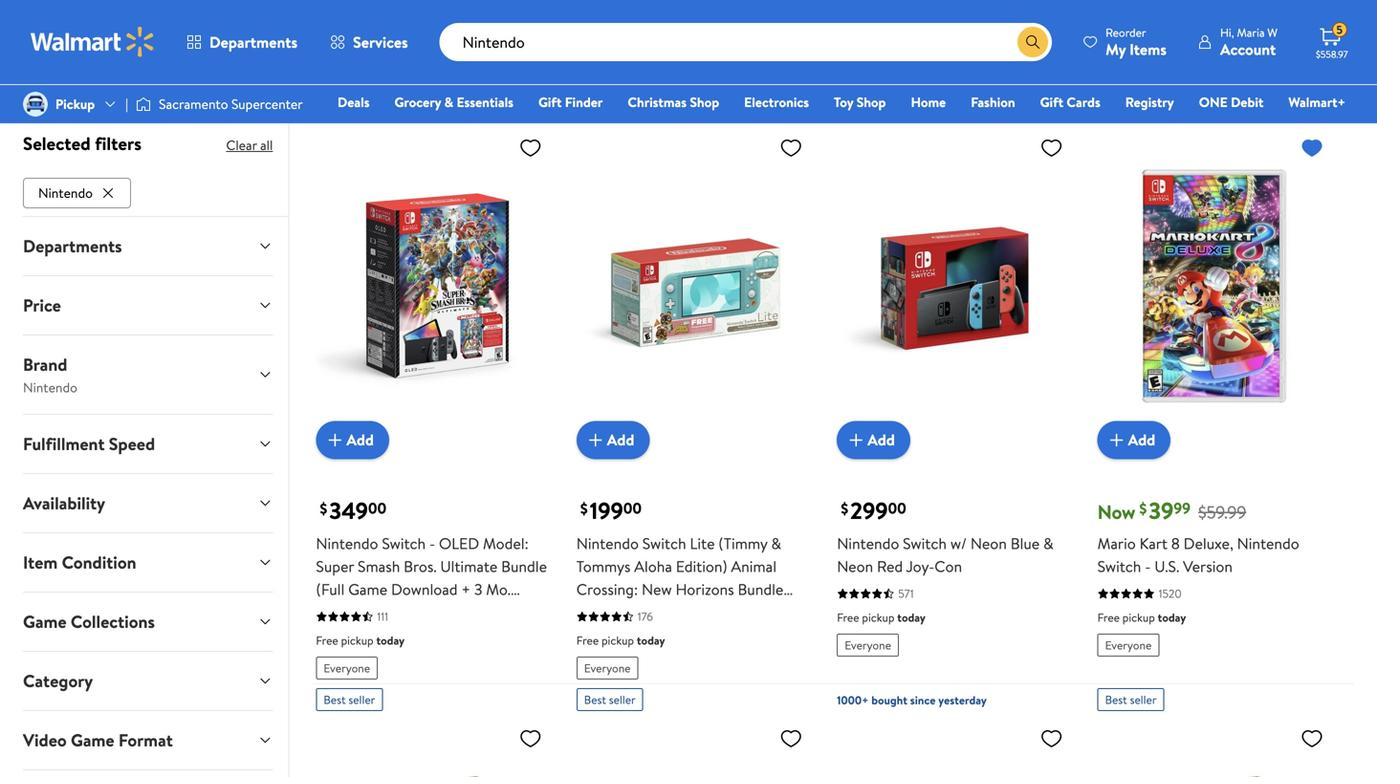 Task type: describe. For each thing, give the bounding box(es) containing it.
switch inside now $ 39 99 $59.99 mario kart 8 deluxe, nintendo switch - u.s. version
[[1098, 556, 1142, 577]]

add button for 349
[[316, 421, 389, 459]]

pick
[[885, 101, 905, 117]]

1 vertical spatial neon
[[837, 556, 874, 577]]

349
[[329, 495, 368, 527]]

deluxe,
[[1184, 533, 1234, 554]]

shop for christmas shop
[[690, 93, 719, 111]]

free pickup today down 1520
[[1098, 610, 1186, 626]]

299
[[851, 495, 888, 527]]

& inside nintendo switch lite (timmy & tommys aloha edition) animal crossing: new horizons bundle (full game download included)
[[771, 533, 782, 554]]

pickup up toy shop
[[862, 19, 895, 35]]

5
[[1337, 22, 1343, 38]]

availability button
[[8, 474, 288, 533]]

|
[[126, 95, 128, 113]]

seller for nintendo switch™ – oled model w/ white joy-con™ image
[[1130, 692, 1157, 708]]

item
[[23, 551, 58, 575]]

w/
[[951, 533, 967, 554]]

reorder my items
[[1106, 24, 1167, 60]]

shop for toy shop
[[857, 93, 886, 111]]

lite
[[690, 533, 715, 554]]

included) inside nintendo switch lite (timmy & tommys aloha edition) animal crossing: new horizons bundle (full game download included)
[[722, 602, 784, 623]]

free pickup today up "christmas"
[[577, 19, 665, 35]]

edition)
[[676, 556, 728, 577]]

free up finder
[[577, 19, 599, 35]]

nintendo switch w/ neon blue & neon red joy-con image
[[837, 128, 1071, 444]]

nintendo switch w/ neon blue & neon red joy-con
[[837, 533, 1054, 577]]

video
[[23, 729, 67, 753]]

u.s.
[[1155, 556, 1180, 577]]

departments button
[[170, 19, 314, 65]]

4 add button from the left
[[1098, 421, 1171, 459]]

$59.99
[[1199, 501, 1247, 525]]

video game format tab
[[8, 711, 288, 770]]

free pickup today up toy shop
[[837, 19, 926, 35]]

online
[[430, 602, 474, 623]]

membership
[[316, 625, 398, 646]]

- inside now $ 39 99 $59.99 mario kart 8 deluxe, nintendo switch - u.s. version
[[1145, 556, 1151, 577]]

pickup
[[55, 95, 95, 113]]

fashion link
[[963, 92, 1024, 112]]

nintendo inside nintendo switch lite (timmy & tommys aloha edition) animal crossing: new horizons bundle (full game download included)
[[577, 533, 639, 554]]

debit
[[1231, 93, 1264, 111]]

remove from favorites list, mario kart 8 deluxe, nintendo switch - u.s. version image
[[1301, 136, 1324, 160]]

mario kart 8 deluxe, nintendo switch - u.s. version image
[[1098, 128, 1332, 444]]

my
[[1106, 39, 1126, 60]]

0 vertical spatial neon
[[971, 533, 1007, 554]]

reorder
[[1106, 24, 1147, 41]]

free down the mario
[[1098, 610, 1120, 626]]

game collections tab
[[8, 593, 288, 651]]

& inside nintendo switch w/ neon blue & neon red joy-con
[[1044, 533, 1054, 554]]

nintendo inside nintendo switch w/ neon blue & neon red joy-con
[[837, 533, 899, 554]]

crossing:
[[577, 579, 638, 600]]

add button for 299
[[837, 421, 910, 459]]

nintendo switch lite console, turquoise image
[[577, 719, 810, 778]]

toy
[[834, 93, 854, 111]]

fashion
[[971, 93, 1016, 111]]

mario
[[1098, 533, 1136, 554]]

1000+
[[837, 692, 869, 709]]

nintendo switch  oled model w/ white joy-con image
[[316, 719, 550, 778]]

home link
[[903, 92, 955, 112]]

applied filters section element
[[23, 131, 142, 156]]

nintendo inside now $ 39 99 $59.99 mario kart 8 deluxe, nintendo switch - u.s. version
[[1237, 533, 1300, 554]]

clear all button
[[226, 130, 273, 161]]

add to favorites list, nintendo switch™ mario kart™ 8 deluxe bundle (full game download + 3 mo. nintendo switch online membership included) image
[[1040, 727, 1063, 751]]

deal for 199
[[584, 101, 607, 117]]

nintendo inside brand tab
[[23, 378, 77, 397]]

items
[[1130, 39, 1167, 60]]

bundle inside nintendo switch - oled model: super smash bros. ultimate bundle (full game download + 3 mo. nintendo switch online membership included)
[[501, 556, 547, 577]]

home
[[911, 93, 946, 111]]

free pickup today down 571
[[837, 610, 926, 626]]

4 add from the left
[[1128, 430, 1156, 451]]

hi, maria w account
[[1221, 24, 1278, 60]]

now $ 39 99 $59.99 mario kart 8 deluxe, nintendo switch - u.s. version
[[1098, 495, 1300, 577]]

00 for 199
[[623, 498, 642, 519]]

download inside nintendo switch lite (timmy & tommys aloha edition) animal crossing: new horizons bundle (full game download included)
[[652, 602, 718, 623]]

add to favorites list, nintendo switch - oled model: super smash bros. ultimate bundle (full game download + 3 mo. nintendo switch online membership included) image
[[519, 136, 542, 160]]

add to cart image for 199
[[584, 429, 607, 452]]

christmas shop link
[[619, 92, 728, 112]]

model:
[[483, 533, 529, 554]]

w
[[1268, 24, 1278, 41]]

199
[[590, 495, 623, 527]]

electronics
[[744, 93, 809, 111]]

toy shop
[[834, 93, 886, 111]]

today down smash
[[376, 633, 405, 649]]

bros.
[[404, 556, 437, 577]]

add to favorites list, nintendo switch w/ neon blue & neon red joy-con image
[[1040, 136, 1063, 160]]

add to cart image for 299
[[845, 429, 868, 452]]

Walmart Site-Wide search field
[[440, 23, 1052, 61]]

best for nintendo switch lite console, turquoise image
[[584, 692, 606, 708]]

cards
[[1067, 93, 1101, 111]]

nintendo switch™ – oled model w/ white joy-con™ image
[[1098, 719, 1332, 778]]

free left services
[[316, 42, 338, 58]]

Search search field
[[440, 23, 1052, 61]]

99
[[1174, 498, 1191, 519]]

download inside nintendo switch - oled model: super smash bros. ultimate bundle (full game download + 3 mo. nintendo switch online membership included)
[[391, 579, 458, 600]]

$ for 299
[[841, 498, 849, 519]]

deal for 349
[[324, 101, 346, 117]]

add for 199
[[607, 430, 635, 451]]

item condition button
[[8, 533, 288, 592]]

best seller for nintendo switch™ – oled model w/ white joy-con™ image
[[1105, 692, 1157, 708]]

pickup down u.s. at the right of the page
[[1123, 610, 1155, 626]]

$ 349 00
[[320, 495, 387, 527]]

tommys
[[577, 556, 631, 577]]

nintendo up super
[[316, 533, 378, 554]]

00 for 299
[[888, 498, 907, 519]]

2 111 from the top
[[377, 609, 388, 625]]

fulfillment
[[23, 432, 105, 456]]

version
[[1183, 556, 1233, 577]]

seller for nintendo switch lite console, turquoise image
[[609, 692, 636, 708]]

category button
[[8, 652, 288, 710]]

switch for 199
[[643, 533, 686, 554]]

grocery & essentials
[[395, 93, 514, 111]]

deals
[[338, 93, 370, 111]]

video game format button
[[8, 711, 288, 770]]

brand nintendo
[[23, 353, 77, 397]]

registry
[[1126, 93, 1174, 111]]

ultimate
[[440, 556, 498, 577]]

new
[[642, 579, 672, 600]]

collections
[[71, 610, 155, 634]]

kart
[[1140, 533, 1168, 554]]

popular pick
[[845, 101, 905, 117]]

(timmy
[[719, 533, 768, 554]]

add to favorites list, nintendo switch lite console, turquoise image
[[780, 727, 803, 751]]

essentials
[[457, 93, 514, 111]]

add to favorites list, nintendo switch lite (timmy & tommys aloha edition) animal crossing: new horizons bundle (full game download included) image
[[780, 136, 803, 160]]

clear all
[[226, 136, 273, 154]]

add to cart image for $59.99
[[1105, 429, 1128, 452]]

price button
[[8, 276, 288, 334]]

electronics link
[[736, 92, 818, 112]]

christmas shop
[[628, 93, 719, 111]]

seller for nintendo switch  oled model w/ white joy-con image
[[349, 692, 375, 708]]

since
[[910, 692, 936, 709]]

nintendo switch - oled model: super smash bros. ultimate bundle (full game download + 3 mo. nintendo switch online membership included) image
[[316, 128, 550, 444]]

format
[[119, 729, 173, 753]]

$ for 199
[[580, 498, 588, 519]]

clear
[[226, 136, 257, 154]]

00 for 349
[[368, 498, 387, 519]]

1000+ bought since yesterday
[[837, 692, 987, 709]]

account
[[1221, 39, 1276, 60]]

game inside dropdown button
[[23, 610, 67, 634]]

nintendo inside the nintendo button
[[38, 183, 93, 202]]

free down crossing: at left bottom
[[577, 633, 599, 649]]

registry link
[[1117, 92, 1183, 112]]

today down 571
[[898, 610, 926, 626]]

gift for gift finder
[[539, 93, 562, 111]]

pickup up the deals
[[341, 42, 374, 58]]

search icon image
[[1026, 34, 1041, 50]]

best seller for nintendo switch  oled model w/ white joy-con image
[[324, 692, 375, 708]]

toy shop link
[[826, 92, 895, 112]]

fulfillment speed tab
[[8, 415, 288, 473]]

included) inside nintendo switch - oled model: super smash bros. ultimate bundle (full game download + 3 mo. nintendo switch online membership included)
[[402, 625, 464, 646]]

1520
[[1159, 586, 1182, 602]]

one
[[1199, 93, 1228, 111]]

add for 349
[[347, 430, 374, 451]]



Task type: vqa. For each thing, say whether or not it's contained in the screenshot.
cart at the left bottom
no



Task type: locate. For each thing, give the bounding box(es) containing it.
add to favorites list, nintendo switch™ – oled model w/ white joy-con™ image
[[1301, 727, 1324, 751]]

bundle down 'model:'
[[501, 556, 547, 577]]

2 deal from the left
[[584, 101, 607, 117]]

departments inside dropdown button
[[23, 234, 122, 258]]

departments inside popup button
[[209, 32, 298, 53]]

christmas
[[628, 93, 687, 111]]

1 horizontal spatial &
[[771, 533, 782, 554]]

(full inside nintendo switch - oled model: super smash bros. ultimate bundle (full game download + 3 mo. nintendo switch online membership included)
[[316, 579, 345, 600]]

switch up bros.
[[382, 533, 426, 554]]

departments button
[[8, 217, 288, 275]]

0 vertical spatial included)
[[722, 602, 784, 623]]

(full down crossing: at left bottom
[[577, 602, 605, 623]]

0 vertical spatial 111
[[377, 18, 388, 34]]

$ left "39" in the right bottom of the page
[[1140, 498, 1147, 519]]

1 add from the left
[[347, 430, 374, 451]]

tab
[[8, 771, 288, 778]]

seller up nintendo switch lite console, turquoise image
[[609, 692, 636, 708]]

add up the $ 299 00
[[868, 430, 895, 451]]

sacramento
[[159, 95, 228, 113]]

add up $ 349 00
[[347, 430, 374, 451]]

grocery
[[395, 93, 441, 111]]

111 up deals link
[[377, 18, 388, 34]]

2 add to cart image from the left
[[584, 429, 607, 452]]

best for nintendo switch™ – oled model w/ white joy-con™ image
[[1105, 692, 1128, 708]]

add button
[[316, 421, 389, 459], [577, 421, 650, 459], [837, 421, 910, 459], [1098, 421, 1171, 459]]

add up $ 199 00
[[607, 430, 635, 451]]

gift cards
[[1040, 93, 1101, 111]]

0 horizontal spatial shop
[[690, 93, 719, 111]]

joy-
[[906, 556, 935, 577]]

nintendo switch lite (timmy & tommys aloha edition) animal crossing: new horizons bundle (full game download included) image
[[577, 128, 810, 444]]

2 horizontal spatial 00
[[888, 498, 907, 519]]

selected
[[23, 131, 91, 156]]

walmart image
[[31, 27, 155, 57]]

add to cart image up now
[[1105, 429, 1128, 452]]

00 up smash
[[368, 498, 387, 519]]

1 add button from the left
[[316, 421, 389, 459]]

0 horizontal spatial departments
[[23, 234, 122, 258]]

1 horizontal spatial seller
[[609, 692, 636, 708]]

nintendo down the $59.99
[[1237, 533, 1300, 554]]

3
[[474, 579, 482, 600]]

2 seller from the left
[[609, 692, 636, 708]]

1 vertical spatial (full
[[577, 602, 605, 623]]

3 best seller from the left
[[1105, 692, 1157, 708]]

1 seller from the left
[[349, 692, 375, 708]]

gift left cards
[[1040, 93, 1064, 111]]

0 horizontal spatial seller
[[349, 692, 375, 708]]

all
[[260, 136, 273, 154]]

bundle inside nintendo switch lite (timmy & tommys aloha edition) animal crossing: new horizons bundle (full game download included)
[[738, 579, 784, 600]]

departments down the nintendo button
[[23, 234, 122, 258]]

3 seller from the left
[[1130, 692, 1157, 708]]

download
[[391, 579, 458, 600], [652, 602, 718, 623]]

1 horizontal spatial bundle
[[738, 579, 784, 600]]

3 00 from the left
[[888, 498, 907, 519]]

add to cart image
[[324, 429, 347, 452], [584, 429, 607, 452]]

 image
[[23, 92, 48, 117]]

176
[[638, 609, 653, 625]]

0 horizontal spatial bundle
[[501, 556, 547, 577]]

animal
[[731, 556, 777, 577]]

- inside nintendo switch - oled model: super smash bros. ultimate bundle (full game download + 3 mo. nintendo switch online membership included)
[[430, 533, 435, 554]]

add button up $ 199 00
[[577, 421, 650, 459]]

game inside nintendo switch - oled model: super smash bros. ultimate bundle (full game download + 3 mo. nintendo switch online membership included)
[[348, 579, 388, 600]]

game
[[348, 579, 388, 600], [609, 602, 648, 623], [23, 610, 67, 634], [71, 729, 114, 753]]

4 $ from the left
[[1140, 498, 1147, 519]]

00 up red
[[888, 498, 907, 519]]

add button up now
[[1098, 421, 1171, 459]]

gift cards link
[[1032, 92, 1109, 112]]

00 up aloha
[[623, 498, 642, 519]]

1 gift from the left
[[539, 93, 562, 111]]

today up the grocery
[[376, 42, 405, 58]]

1 vertical spatial 111
[[377, 609, 388, 625]]

-
[[430, 533, 435, 554], [1145, 556, 1151, 577]]

0 horizontal spatial deal
[[324, 101, 346, 117]]

1 vertical spatial download
[[652, 602, 718, 623]]

1 horizontal spatial best seller
[[584, 692, 636, 708]]

gift finder
[[539, 93, 603, 111]]

seller
[[349, 692, 375, 708], [609, 692, 636, 708], [1130, 692, 1157, 708]]

2 horizontal spatial seller
[[1130, 692, 1157, 708]]

maria
[[1237, 24, 1265, 41]]

1 $ from the left
[[320, 498, 327, 519]]

nintendo button
[[23, 178, 131, 208]]

add button for 199
[[577, 421, 650, 459]]

fulfillment speed
[[23, 432, 155, 456]]

neon left red
[[837, 556, 874, 577]]

switch down the mario
[[1098, 556, 1142, 577]]

switch up aloha
[[643, 533, 686, 554]]

departments up supercenter
[[209, 32, 298, 53]]

$558.97
[[1316, 48, 1348, 61]]

gift
[[539, 93, 562, 111], [1040, 93, 1064, 111]]

(full down super
[[316, 579, 345, 600]]

0 horizontal spatial add to cart image
[[845, 429, 868, 452]]

1 horizontal spatial best
[[584, 692, 606, 708]]

gift finder link
[[530, 92, 612, 112]]

add up "39" in the right bottom of the page
[[1128, 430, 1156, 451]]

selected filters
[[23, 131, 142, 156]]

1 horizontal spatial add to cart image
[[584, 429, 607, 452]]

- up bros.
[[430, 533, 435, 554]]

price
[[23, 293, 61, 317]]

services
[[353, 32, 408, 53]]

add button up $ 349 00
[[316, 421, 389, 459]]

game collections
[[23, 610, 155, 634]]

2 $ from the left
[[580, 498, 588, 519]]

0 horizontal spatial -
[[430, 533, 435, 554]]

gift inside "link"
[[1040, 93, 1064, 111]]

switch
[[382, 533, 426, 554], [643, 533, 686, 554], [903, 533, 947, 554], [1098, 556, 1142, 577], [382, 602, 426, 623]]

1 vertical spatial bundle
[[738, 579, 784, 600]]

1 best seller from the left
[[324, 692, 375, 708]]

price tab
[[8, 276, 288, 334]]

111 down smash
[[377, 609, 388, 625]]

best
[[324, 692, 346, 708], [584, 692, 606, 708], [1105, 692, 1128, 708]]

(full
[[316, 579, 345, 600], [577, 602, 605, 623]]

smash
[[358, 556, 400, 577]]

$ inside now $ 39 99 $59.99 mario kart 8 deluxe, nintendo switch - u.s. version
[[1140, 498, 1147, 519]]

yesterday
[[939, 692, 987, 709]]

game inside dropdown button
[[71, 729, 114, 753]]

add to cart image up 199
[[584, 429, 607, 452]]

0 horizontal spatial (full
[[316, 579, 345, 600]]

free pickup today up the deals
[[316, 42, 405, 58]]

& up animal
[[771, 533, 782, 554]]

aloha
[[634, 556, 672, 577]]

1 add to cart image from the left
[[845, 429, 868, 452]]

switch for 349
[[382, 533, 426, 554]]

game down crossing: at left bottom
[[609, 602, 648, 623]]

best seller for nintendo switch lite console, turquoise image
[[584, 692, 636, 708]]

pickup down smash
[[341, 633, 374, 649]]

switch up joy-
[[903, 533, 947, 554]]

1 horizontal spatial download
[[652, 602, 718, 623]]

1 deal from the left
[[324, 101, 346, 117]]

0 horizontal spatial included)
[[402, 625, 464, 646]]

free pickup today down smash
[[316, 633, 405, 649]]

item condition tab
[[8, 533, 288, 592]]

(full inside nintendo switch lite (timmy & tommys aloha edition) animal crossing: new horizons bundle (full game download included)
[[577, 602, 605, 623]]

condition
[[62, 551, 136, 575]]

gift for gift cards
[[1040, 93, 1064, 111]]

1 horizontal spatial 00
[[623, 498, 642, 519]]

1 horizontal spatial deal
[[584, 101, 607, 117]]

0 vertical spatial departments
[[209, 32, 298, 53]]

hi,
[[1221, 24, 1235, 41]]

everyone
[[584, 46, 631, 63], [845, 46, 891, 63], [324, 69, 370, 86], [845, 637, 891, 654], [1105, 637, 1152, 654], [324, 660, 370, 677], [584, 660, 631, 677]]

neon right w/
[[971, 533, 1007, 554]]

3 add button from the left
[[837, 421, 910, 459]]

2 gift from the left
[[1040, 93, 1064, 111]]

free pickup today down 176
[[577, 633, 665, 649]]

brand
[[23, 353, 67, 377]]

1 horizontal spatial gift
[[1040, 93, 1064, 111]]

oled
[[439, 533, 479, 554]]

1 vertical spatial departments
[[23, 234, 122, 258]]

1 shop from the left
[[690, 93, 719, 111]]

free up 1000+
[[837, 610, 860, 626]]

grocery & essentials link
[[386, 92, 522, 112]]

switch inside nintendo switch lite (timmy & tommys aloha edition) animal crossing: new horizons bundle (full game download included)
[[643, 533, 686, 554]]

game inside nintendo switch lite (timmy & tommys aloha edition) animal crossing: new horizons bundle (full game download included)
[[609, 602, 648, 623]]

2 add button from the left
[[577, 421, 650, 459]]

add to cart image
[[845, 429, 868, 452], [1105, 429, 1128, 452]]

super
[[316, 556, 354, 577]]

0 horizontal spatial 00
[[368, 498, 387, 519]]

1 horizontal spatial included)
[[722, 602, 784, 623]]

add to cart image for 349
[[324, 429, 347, 452]]

$ for 349
[[320, 498, 327, 519]]

walmart+
[[1289, 93, 1346, 111]]

0 horizontal spatial best
[[324, 692, 346, 708]]

game down smash
[[348, 579, 388, 600]]

filters
[[95, 131, 142, 156]]

3 best from the left
[[1105, 692, 1128, 708]]

switch inside nintendo switch w/ neon blue & neon red joy-con
[[903, 533, 947, 554]]

blue
[[1011, 533, 1040, 554]]

0 vertical spatial (full
[[316, 579, 345, 600]]

1 vertical spatial included)
[[402, 625, 464, 646]]

one debit
[[1199, 93, 1264, 111]]

today up home
[[898, 19, 926, 35]]

1 add to cart image from the left
[[324, 429, 347, 452]]

0 vertical spatial download
[[391, 579, 458, 600]]

game right video
[[71, 729, 114, 753]]

nintendo up red
[[837, 533, 899, 554]]

included) down animal
[[722, 602, 784, 623]]

0 horizontal spatial gift
[[539, 93, 562, 111]]

add for 299
[[868, 430, 895, 451]]

game down item at the left
[[23, 610, 67, 634]]

$ left 349
[[320, 498, 327, 519]]

category tab
[[8, 652, 288, 710]]

1 horizontal spatial shop
[[857, 93, 886, 111]]

& right blue
[[1044, 533, 1054, 554]]

2 00 from the left
[[623, 498, 642, 519]]

1 horizontal spatial (full
[[577, 602, 605, 623]]

3 add from the left
[[868, 430, 895, 451]]

deal right supercenter
[[324, 101, 346, 117]]

bundle down animal
[[738, 579, 784, 600]]

add to cart image up 349
[[324, 429, 347, 452]]

video game format
[[23, 729, 173, 753]]

$ inside the $ 299 00
[[841, 498, 849, 519]]

brand tab
[[8, 335, 288, 414]]

seller down membership
[[349, 692, 375, 708]]

2 best seller from the left
[[584, 692, 636, 708]]

1 vertical spatial -
[[1145, 556, 1151, 577]]

item condition
[[23, 551, 136, 575]]

free up toy
[[837, 19, 860, 35]]

switch left online at the bottom left of page
[[382, 602, 426, 623]]

bundle
[[501, 556, 547, 577], [738, 579, 784, 600]]

nintendo down brand
[[23, 378, 77, 397]]

neon
[[971, 533, 1007, 554], [837, 556, 874, 577]]

1 best from the left
[[324, 692, 346, 708]]

nintendo down selected
[[38, 183, 93, 202]]

1 horizontal spatial add to cart image
[[1105, 429, 1128, 452]]

add button up the $ 299 00
[[837, 421, 910, 459]]

included) down online at the bottom left of page
[[402, 625, 464, 646]]

free
[[577, 19, 599, 35], [837, 19, 860, 35], [316, 42, 338, 58], [837, 610, 860, 626], [1098, 610, 1120, 626], [316, 633, 338, 649], [577, 633, 599, 649]]

0 vertical spatial -
[[430, 533, 435, 554]]

add to cart image up 299
[[845, 429, 868, 452]]

mo.
[[486, 579, 511, 600]]

red
[[877, 556, 903, 577]]

nintendo up membership
[[316, 602, 378, 623]]

$ left 299
[[841, 498, 849, 519]]

2 add from the left
[[607, 430, 635, 451]]

1 horizontal spatial neon
[[971, 533, 1007, 554]]

$ inside $ 199 00
[[580, 498, 588, 519]]

0 horizontal spatial download
[[391, 579, 458, 600]]

deal
[[324, 101, 346, 117], [584, 101, 607, 117]]

today up "christmas"
[[637, 19, 665, 35]]

today down 1520
[[1158, 610, 1186, 626]]

deals link
[[329, 92, 378, 112]]

2 horizontal spatial best
[[1105, 692, 1128, 708]]

nintendo switch™ mario kart™ 8 deluxe bundle (full game download + 3 mo. nintendo switch online membership included) image
[[837, 719, 1071, 778]]

2 add to cart image from the left
[[1105, 429, 1128, 452]]

1 horizontal spatial departments
[[209, 32, 298, 53]]

switch for 299
[[903, 533, 947, 554]]

nintendo up tommys
[[577, 533, 639, 554]]

$ inside $ 349 00
[[320, 498, 327, 519]]

free down super
[[316, 633, 338, 649]]

00 inside the $ 299 00
[[888, 498, 907, 519]]

best for nintendo switch  oled model w/ white joy-con image
[[324, 692, 346, 708]]

- left u.s. at the right of the page
[[1145, 556, 1151, 577]]

3 $ from the left
[[841, 498, 849, 519]]

add to favorites list, nintendo switch  oled model w/ white joy-con image
[[519, 727, 542, 751]]

00 inside $ 199 00
[[623, 498, 642, 519]]

0 horizontal spatial &
[[444, 93, 454, 111]]

category
[[23, 669, 93, 693]]

pickup up finder
[[602, 19, 634, 35]]

availability tab
[[8, 474, 288, 533]]

add
[[347, 430, 374, 451], [607, 430, 635, 451], [868, 430, 895, 451], [1128, 430, 1156, 451]]

download down bros.
[[391, 579, 458, 600]]

2 horizontal spatial best seller
[[1105, 692, 1157, 708]]

2 best from the left
[[584, 692, 606, 708]]

supercenter
[[231, 95, 303, 113]]

0 horizontal spatial add to cart image
[[324, 429, 347, 452]]

1 horizontal spatial -
[[1145, 556, 1151, 577]]

deal left "christmas"
[[584, 101, 607, 117]]

bought
[[872, 692, 908, 709]]

now
[[1098, 499, 1136, 525]]

seller up nintendo switch™ – oled model w/ white joy-con™ image
[[1130, 692, 1157, 708]]

departments tab
[[8, 217, 288, 275]]

one debit link
[[1191, 92, 1273, 112]]

availability
[[23, 491, 105, 515]]

download down horizons on the bottom of the page
[[652, 602, 718, 623]]

pickup down red
[[862, 610, 895, 626]]

2 shop from the left
[[857, 93, 886, 111]]

$
[[320, 498, 327, 519], [580, 498, 588, 519], [841, 498, 849, 519], [1140, 498, 1147, 519]]

00 inside $ 349 00
[[368, 498, 387, 519]]

services button
[[314, 19, 424, 65]]

pickup down crossing: at left bottom
[[602, 633, 634, 649]]

1 00 from the left
[[368, 498, 387, 519]]

0 vertical spatial bundle
[[501, 556, 547, 577]]

$ 299 00
[[841, 495, 907, 527]]

nintendo list item
[[23, 174, 135, 208]]

$ left 199
[[580, 498, 588, 519]]

0 horizontal spatial best seller
[[324, 692, 375, 708]]

0 horizontal spatial neon
[[837, 556, 874, 577]]

 image
[[136, 95, 151, 114]]

& right the grocery
[[444, 93, 454, 111]]

2 horizontal spatial &
[[1044, 533, 1054, 554]]

gift left finder
[[539, 93, 562, 111]]

1 111 from the top
[[377, 18, 388, 34]]

today down 176
[[637, 633, 665, 649]]

$ 199 00
[[580, 495, 642, 527]]

111
[[377, 18, 388, 34], [377, 609, 388, 625]]



